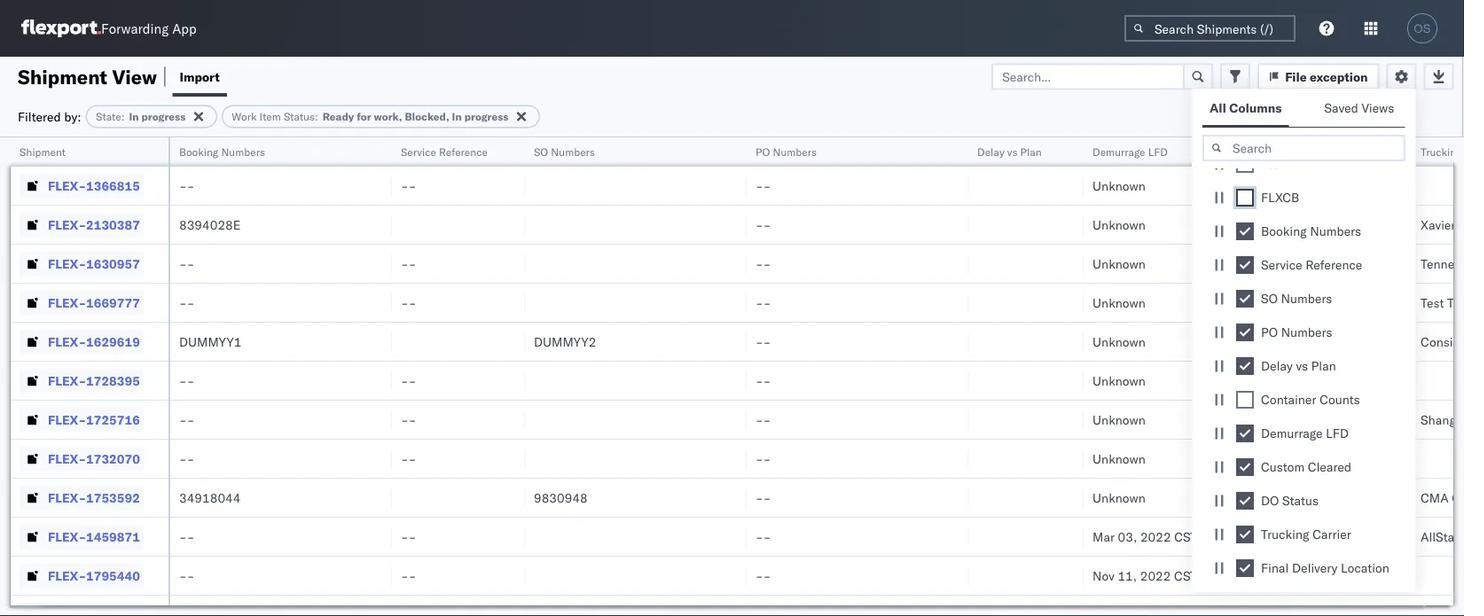 Task type: vqa. For each thing, say whether or not it's contained in the screenshot.
Tru
yes



Task type: locate. For each thing, give the bounding box(es) containing it.
not for flex-1728395
[[1332, 373, 1353, 388]]

1 in from the left
[[129, 110, 139, 123]]

demurrage lfd down container counts in the right bottom of the page
[[1261, 426, 1349, 441]]

1 sent from the top
[[1356, 217, 1382, 232]]

2022
[[1141, 529, 1171, 545], [1140, 568, 1171, 584]]

cst
[[1175, 529, 1198, 545], [1174, 568, 1197, 584]]

5 not from the top
[[1332, 373, 1353, 388]]

no for flex-1753592
[[1226, 490, 1242, 506]]

0 vertical spatial so numbers
[[534, 145, 595, 158]]

work,
[[374, 110, 402, 123]]

2 vertical spatial status
[[1283, 493, 1319, 509]]

2 sent from the top
[[1356, 256, 1382, 271]]

do status
[[1332, 145, 1382, 158], [1261, 493, 1319, 509]]

0 horizontal spatial delay
[[977, 145, 1005, 158]]

7 unknown from the top
[[1093, 412, 1146, 428]]

0 vertical spatial po
[[756, 145, 770, 158]]

demurrage lfd
[[1093, 145, 1168, 158], [1261, 426, 1349, 441]]

3 no from the top
[[1226, 256, 1242, 271]]

6 flex- from the top
[[48, 373, 86, 388]]

delay
[[977, 145, 1005, 158], [1261, 358, 1293, 374]]

0 horizontal spatial demurrage lfd
[[1093, 145, 1168, 158]]

nov
[[1093, 568, 1115, 584]]

5 not sent from the top
[[1332, 373, 1382, 388]]

cleared up flxcb
[[1266, 145, 1303, 158]]

2022 right 03,
[[1141, 529, 1171, 545]]

2130387
[[86, 217, 140, 232]]

0 vertical spatial vs
[[1007, 145, 1018, 158]]

work item status : ready for work, blocked, in progress
[[232, 110, 509, 123]]

not sent for 1732070
[[1332, 451, 1382, 467]]

9 flex- from the top
[[48, 490, 86, 506]]

0 vertical spatial booking
[[179, 145, 218, 158]]

10 no from the top
[[1226, 529, 1242, 545]]

2 cst from the top
[[1174, 568, 1197, 584]]

flex- down flex-1630957 button in the left of the page
[[48, 295, 86, 310]]

shipment
[[18, 64, 107, 89], [20, 145, 66, 158]]

4 not sent from the top
[[1332, 334, 1382, 349]]

5 unknown from the top
[[1093, 334, 1146, 349]]

11,
[[1118, 568, 1137, 584]]

unknown for 2130387
[[1093, 217, 1146, 232]]

0 horizontal spatial plan
[[1020, 145, 1042, 158]]

not
[[1332, 217, 1353, 232], [1332, 256, 1353, 271], [1332, 295, 1353, 310], [1332, 334, 1353, 349], [1332, 373, 1353, 388], [1332, 451, 1353, 467], [1332, 529, 1353, 545], [1332, 568, 1353, 584]]

1 vertical spatial do
[[1261, 493, 1279, 509]]

unknown for 1630957
[[1093, 256, 1146, 271]]

5 sent from the top
[[1356, 373, 1382, 388]]

filtered by:
[[18, 109, 81, 124]]

flex- for 1669777
[[48, 295, 86, 310]]

unknown for 1366815
[[1093, 178, 1146, 193]]

3 sent from the top
[[1356, 295, 1382, 310]]

1 vertical spatial delay vs plan
[[1261, 358, 1336, 374]]

flex- down flex-1725716 button
[[48, 451, 86, 467]]

shipment down filtered
[[20, 145, 66, 158]]

service down flxcb
[[1261, 257, 1303, 273]]

flex-1669777 button
[[20, 290, 144, 315]]

in right "state"
[[129, 110, 139, 123]]

shipment for shipment
[[20, 145, 66, 158]]

flex- down shipment button
[[48, 178, 86, 193]]

0 horizontal spatial reference
[[439, 145, 488, 158]]

0 vertical spatial plan
[[1020, 145, 1042, 158]]

os
[[1414, 22, 1431, 35]]

0 horizontal spatial service reference
[[401, 145, 488, 158]]

2022 right 11,
[[1140, 568, 1171, 584]]

in right blocked,
[[452, 110, 462, 123]]

cst down "mar 03, 2022 cst" on the bottom right of page
[[1174, 568, 1197, 584]]

0 horizontal spatial lfd
[[1148, 145, 1168, 158]]

1 horizontal spatial so numbers
[[1261, 291, 1333, 306]]

1 vertical spatial delay
[[1261, 358, 1293, 374]]

0 vertical spatial service reference
[[401, 145, 488, 158]]

custom down container
[[1261, 459, 1305, 475]]

custom cleared down columns
[[1226, 145, 1303, 158]]

shipment inside button
[[20, 145, 66, 158]]

progress
[[141, 110, 186, 123], [464, 110, 509, 123]]

unknown for 1629619
[[1093, 334, 1146, 349]]

0 vertical spatial service
[[401, 145, 436, 158]]

0 horizontal spatial booking
[[179, 145, 218, 158]]

xavier
[[1421, 217, 1456, 232]]

nov 11, 2022 cst
[[1093, 568, 1197, 584]]

2 resize handle column header from the left
[[371, 137, 392, 616]]

1 horizontal spatial po numbers
[[1261, 325, 1333, 340]]

counts
[[1320, 392, 1360, 408]]

unknown for 1732070
[[1093, 451, 1146, 467]]

flex- down flex-1753592 button at the left bottom of page
[[48, 529, 86, 545]]

flex- down flex-1366815 "button"
[[48, 217, 86, 232]]

custom down all columns button
[[1226, 145, 1263, 158]]

0 vertical spatial booking numbers
[[179, 145, 265, 158]]

1 horizontal spatial demurrage
[[1261, 426, 1323, 441]]

7 flex- from the top
[[48, 412, 86, 428]]

0 vertical spatial 2022
[[1141, 529, 1171, 545]]

for
[[357, 110, 371, 123]]

service reference
[[401, 145, 488, 158], [1261, 257, 1363, 273]]

11 no from the top
[[1226, 568, 1242, 584]]

1 vertical spatial plan
[[1311, 358, 1336, 374]]

5 flex- from the top
[[48, 334, 86, 349]]

booking down flxcb
[[1261, 224, 1307, 239]]

booking numbers down work
[[179, 145, 265, 158]]

service down blocked,
[[401, 145, 436, 158]]

not for flex-1459871
[[1332, 529, 1353, 545]]

not for flex-1669777
[[1332, 295, 1353, 310]]

state
[[96, 110, 121, 123]]

--
[[179, 178, 195, 193], [401, 178, 416, 193], [756, 178, 771, 193], [756, 217, 771, 232], [179, 256, 195, 271], [401, 256, 416, 271], [756, 256, 771, 271], [179, 295, 195, 310], [401, 295, 416, 310], [756, 295, 771, 310], [756, 334, 771, 349], [179, 373, 195, 388], [401, 373, 416, 388], [756, 373, 771, 388], [179, 412, 195, 428], [401, 412, 416, 428], [756, 412, 771, 428], [179, 451, 195, 467], [401, 451, 416, 467], [756, 451, 771, 467], [756, 490, 771, 506], [179, 529, 195, 545], [401, 529, 416, 545], [756, 529, 771, 545], [179, 568, 195, 584], [401, 568, 416, 584], [756, 568, 771, 584]]

4 not from the top
[[1332, 334, 1353, 349]]

1 vertical spatial cleared
[[1308, 459, 1352, 475]]

1732070
[[86, 451, 140, 467]]

1 no from the top
[[1226, 178, 1242, 193]]

0 horizontal spatial service
[[401, 145, 436, 158]]

unknown for 1725716
[[1093, 412, 1146, 428]]

flex-1725716
[[48, 412, 140, 428]]

flex- for 1753592
[[48, 490, 86, 506]]

flex- down flex-1728395 button
[[48, 412, 86, 428]]

3 flex- from the top
[[48, 256, 86, 271]]

2 unknown from the top
[[1093, 217, 1146, 232]]

flex-1629619 button
[[20, 330, 144, 354]]

delay vs plan inside button
[[977, 145, 1042, 158]]

8 unknown from the top
[[1093, 451, 1146, 467]]

service reference inside service reference button
[[401, 145, 488, 158]]

booking
[[179, 145, 218, 158], [1261, 224, 1307, 239]]

0 horizontal spatial :
[[121, 110, 125, 123]]

0 vertical spatial delay vs plan
[[977, 145, 1042, 158]]

demurrage
[[1093, 145, 1146, 158], [1261, 426, 1323, 441]]

0 horizontal spatial booking numbers
[[179, 145, 265, 158]]

:
[[121, 110, 125, 123], [315, 110, 318, 123]]

1 horizontal spatial po
[[1261, 325, 1278, 340]]

saved views button
[[1318, 92, 1405, 127]]

exception
[[1310, 69, 1368, 84]]

flex- down flex-1459871 'button'
[[48, 568, 86, 584]]

no
[[1226, 178, 1242, 193], [1226, 217, 1242, 232], [1226, 256, 1242, 271], [1226, 295, 1242, 310], [1226, 334, 1242, 349], [1226, 373, 1242, 388], [1226, 412, 1242, 428], [1226, 451, 1242, 467], [1226, 490, 1242, 506], [1226, 529, 1242, 545], [1226, 568, 1242, 584]]

flex- for 1725716
[[48, 412, 86, 428]]

1 vertical spatial custom cleared
[[1261, 459, 1352, 475]]

delay vs plan
[[977, 145, 1042, 158], [1261, 358, 1336, 374]]

0 vertical spatial demurrage lfd
[[1093, 145, 1168, 158]]

flex- for 1795440
[[48, 568, 86, 584]]

team
[[1261, 156, 1291, 172]]

flex- inside 'button'
[[48, 334, 86, 349]]

1 not sent from the top
[[1332, 217, 1382, 232]]

8 resize handle column header from the left
[[1302, 137, 1323, 616]]

0 horizontal spatial po
[[756, 145, 770, 158]]

trucking
[[1421, 145, 1462, 158], [1261, 527, 1310, 542]]

8 no from the top
[[1226, 451, 1242, 467]]

0 vertical spatial do
[[1332, 145, 1348, 158]]

1 vertical spatial demurrage lfd
[[1261, 426, 1349, 441]]

delivery
[[1292, 561, 1338, 576]]

lfd
[[1148, 145, 1168, 158], [1326, 426, 1349, 441]]

1 vertical spatial po numbers
[[1261, 325, 1333, 340]]

03,
[[1118, 529, 1137, 545]]

9 no from the top
[[1226, 490, 1242, 506]]

1 vertical spatial booking
[[1261, 224, 1307, 239]]

0 vertical spatial cleared
[[1266, 145, 1303, 158]]

flex-1725716 button
[[20, 408, 144, 432]]

0 vertical spatial lfd
[[1148, 145, 1168, 158]]

1728395
[[86, 373, 140, 388]]

7 not from the top
[[1332, 529, 1353, 545]]

8 not from the top
[[1332, 568, 1353, 584]]

numbers
[[221, 145, 265, 158], [551, 145, 595, 158], [773, 145, 817, 158], [1310, 224, 1362, 239], [1281, 291, 1333, 306], [1281, 325, 1333, 340]]

os button
[[1402, 8, 1443, 49]]

1 vertical spatial so
[[1261, 291, 1278, 306]]

6 not from the top
[[1332, 451, 1353, 467]]

demurrage down container
[[1261, 426, 1323, 441]]

status down "saved views" 'button'
[[1350, 145, 1382, 158]]

5 no from the top
[[1226, 334, 1242, 349]]

1 vertical spatial cst
[[1174, 568, 1197, 584]]

file
[[1285, 69, 1307, 84]]

1 resize handle column header from the left
[[147, 137, 169, 616]]

0 horizontal spatial demurrage
[[1093, 145, 1146, 158]]

1 vertical spatial vs
[[1296, 358, 1308, 374]]

0 vertical spatial trucking
[[1421, 145, 1462, 158]]

do status up the 'trucking carrier'
[[1261, 493, 1319, 509]]

1 vertical spatial shipment
[[20, 145, 66, 158]]

1669777
[[86, 295, 140, 310]]

3 not from the top
[[1332, 295, 1353, 310]]

flex-1630957 button
[[20, 251, 144, 276]]

flex- down flex-2130387 button
[[48, 256, 86, 271]]

1 vertical spatial do status
[[1261, 493, 1319, 509]]

status right item
[[284, 110, 315, 123]]

0 horizontal spatial so numbers
[[534, 145, 595, 158]]

flex- down flex-1732070 button
[[48, 490, 86, 506]]

1 horizontal spatial delay
[[1261, 358, 1293, 374]]

trucking up xavier t
[[1421, 145, 1462, 158]]

cleared up carrier
[[1308, 459, 1352, 475]]

6 not sent from the top
[[1332, 451, 1382, 467]]

0 horizontal spatial so
[[534, 145, 548, 158]]

7 sent from the top
[[1356, 529, 1382, 545]]

8 flex- from the top
[[48, 451, 86, 467]]

service reference down blocked,
[[401, 145, 488, 158]]

6 sent from the top
[[1356, 451, 1382, 467]]

do up the 'trucking carrier'
[[1261, 493, 1279, 509]]

not sent for 1669777
[[1332, 295, 1382, 310]]

mar
[[1093, 529, 1115, 545]]

1 vertical spatial lfd
[[1326, 426, 1349, 441]]

shipment up by:
[[18, 64, 107, 89]]

0 horizontal spatial vs
[[1007, 145, 1018, 158]]

file exception button
[[1258, 63, 1380, 90], [1258, 63, 1380, 90]]

forwarding app
[[101, 20, 197, 37]]

booking down state : in progress
[[179, 145, 218, 158]]

flex-1629619
[[48, 334, 140, 349]]

7 no from the top
[[1226, 412, 1242, 428]]

1 vertical spatial so numbers
[[1261, 291, 1333, 306]]

1 not from the top
[[1332, 217, 1353, 232]]

flex-1459871
[[48, 529, 140, 545]]

1 flex- from the top
[[48, 178, 86, 193]]

: left ready
[[315, 110, 318, 123]]

flex-1795440
[[48, 568, 140, 584]]

1459871
[[86, 529, 140, 545]]

flxcb
[[1261, 190, 1300, 205]]

1 horizontal spatial plan
[[1311, 358, 1336, 374]]

service reference down flxcb
[[1261, 257, 1363, 273]]

0 horizontal spatial delay vs plan
[[977, 145, 1042, 158]]

booking numbers down flxcb
[[1261, 224, 1362, 239]]

6 no from the top
[[1226, 373, 1242, 388]]

flex-
[[48, 178, 86, 193], [48, 217, 86, 232], [48, 256, 86, 271], [48, 295, 86, 310], [48, 334, 86, 349], [48, 373, 86, 388], [48, 412, 86, 428], [48, 451, 86, 467], [48, 490, 86, 506], [48, 529, 86, 545], [48, 568, 86, 584]]

not for flex-1732070
[[1332, 451, 1353, 467]]

cst for nov 11, 2022 cst
[[1174, 568, 1197, 584]]

4 unknown from the top
[[1093, 295, 1146, 310]]

allstar
[[1421, 529, 1459, 545]]

2 no from the top
[[1226, 217, 1242, 232]]

2022 for 03,
[[1141, 529, 1171, 545]]

do
[[1332, 145, 1348, 158], [1261, 493, 1279, 509]]

demurrage lfd down search... text field
[[1093, 145, 1168, 158]]

0 horizontal spatial status
[[284, 110, 315, 123]]

location
[[1341, 561, 1390, 576]]

1 horizontal spatial in
[[452, 110, 462, 123]]

1 vertical spatial booking numbers
[[1261, 224, 1362, 239]]

Search text field
[[1203, 135, 1405, 161]]

None checkbox
[[1236, 155, 1254, 173], [1236, 189, 1254, 207], [1236, 256, 1254, 274], [1236, 290, 1254, 308], [1236, 391, 1254, 409], [1236, 526, 1254, 544], [1236, 560, 1254, 577], [1236, 155, 1254, 173], [1236, 189, 1254, 207], [1236, 256, 1254, 274], [1236, 290, 1254, 308], [1236, 391, 1254, 409], [1236, 526, 1254, 544], [1236, 560, 1254, 577]]

0 vertical spatial reference
[[439, 145, 488, 158]]

trucking up final
[[1261, 527, 1310, 542]]

not sent
[[1332, 217, 1382, 232], [1332, 256, 1382, 271], [1332, 295, 1382, 310], [1332, 334, 1382, 349], [1332, 373, 1382, 388], [1332, 451, 1382, 467], [1332, 529, 1382, 545], [1332, 568, 1382, 584]]

dummyy1
[[179, 334, 242, 349]]

0 horizontal spatial in
[[129, 110, 139, 123]]

9 unknown from the top
[[1093, 490, 1146, 506]]

4 no from the top
[[1226, 295, 1242, 310]]

cst up "nov 11, 2022 cst"
[[1175, 529, 1198, 545]]

1 vertical spatial reference
[[1306, 257, 1363, 273]]

sent for flex-1459871
[[1356, 529, 1382, 545]]

11 flex- from the top
[[48, 568, 86, 584]]

xavier t
[[1421, 217, 1464, 232]]

1 horizontal spatial service reference
[[1261, 257, 1363, 273]]

1 vertical spatial demurrage
[[1261, 426, 1323, 441]]

0 vertical spatial po numbers
[[756, 145, 817, 158]]

4 sent from the top
[[1356, 334, 1382, 349]]

-
[[179, 178, 187, 193], [187, 178, 195, 193], [401, 178, 409, 193], [409, 178, 416, 193], [756, 178, 763, 193], [763, 178, 771, 193], [756, 217, 763, 232], [763, 217, 771, 232], [179, 256, 187, 271], [187, 256, 195, 271], [401, 256, 409, 271], [409, 256, 416, 271], [756, 256, 763, 271], [763, 256, 771, 271], [179, 295, 187, 310], [187, 295, 195, 310], [401, 295, 409, 310], [409, 295, 416, 310], [756, 295, 763, 310], [763, 295, 771, 310], [756, 334, 763, 349], [763, 334, 771, 349], [179, 373, 187, 388], [187, 373, 195, 388], [401, 373, 409, 388], [409, 373, 416, 388], [756, 373, 763, 388], [763, 373, 771, 388], [179, 412, 187, 428], [187, 412, 195, 428], [401, 412, 409, 428], [409, 412, 416, 428], [756, 412, 763, 428], [763, 412, 771, 428], [179, 451, 187, 467], [187, 451, 195, 467], [401, 451, 409, 467], [409, 451, 416, 467], [756, 451, 763, 467], [763, 451, 771, 467], [756, 490, 763, 506], [763, 490, 771, 506], [179, 529, 187, 545], [187, 529, 195, 545], [401, 529, 409, 545], [409, 529, 416, 545], [756, 529, 763, 545], [763, 529, 771, 545], [179, 568, 187, 584], [187, 568, 195, 584], [401, 568, 409, 584], [409, 568, 416, 584], [756, 568, 763, 584], [763, 568, 771, 584]]

1 vertical spatial custom
[[1261, 459, 1305, 475]]

flex-1732070 button
[[20, 447, 144, 471]]

3 unknown from the top
[[1093, 256, 1146, 271]]

sent
[[1356, 217, 1382, 232], [1356, 256, 1382, 271], [1356, 295, 1382, 310], [1356, 334, 1382, 349], [1356, 373, 1382, 388], [1356, 451, 1382, 467], [1356, 529, 1382, 545], [1356, 568, 1382, 584]]

no for flex-2130387
[[1226, 217, 1242, 232]]

no for flex-1629619
[[1226, 334, 1242, 349]]

: down view
[[121, 110, 125, 123]]

1 horizontal spatial status
[[1283, 493, 1319, 509]]

0 horizontal spatial trucking
[[1261, 527, 1310, 542]]

8 not sent from the top
[[1332, 568, 1382, 584]]

in
[[129, 110, 139, 123], [452, 110, 462, 123]]

4 flex- from the top
[[48, 295, 86, 310]]

6 resize handle column header from the left
[[1063, 137, 1084, 616]]

custom
[[1226, 145, 1263, 158], [1261, 459, 1305, 475]]

flex- down flex-1669777 button
[[48, 334, 86, 349]]

1 unknown from the top
[[1093, 178, 1146, 193]]

no for flex-1732070
[[1226, 451, 1242, 467]]

no for flex-1795440
[[1226, 568, 1242, 584]]

flex- down flex-1629619 'button'
[[48, 373, 86, 388]]

do status down "saved views" 'button'
[[1332, 145, 1382, 158]]

saved
[[1325, 100, 1359, 116]]

booking numbers
[[179, 145, 265, 158], [1261, 224, 1362, 239]]

0 vertical spatial shipment
[[18, 64, 107, 89]]

0 vertical spatial demurrage
[[1093, 145, 1146, 158]]

1 horizontal spatial booking
[[1261, 224, 1307, 239]]

status up the 'trucking carrier'
[[1283, 493, 1319, 509]]

8 sent from the top
[[1356, 568, 1382, 584]]

0 vertical spatial cst
[[1175, 529, 1198, 545]]

10 flex- from the top
[[48, 529, 86, 545]]

all columns
[[1210, 100, 1282, 116]]

demurrage down search... text field
[[1093, 145, 1146, 158]]

custom cleared up the 'trucking carrier'
[[1261, 459, 1352, 475]]

1 horizontal spatial do status
[[1332, 145, 1382, 158]]

0 horizontal spatial progress
[[141, 110, 186, 123]]

2 not from the top
[[1332, 256, 1353, 271]]

1 2022 from the top
[[1141, 529, 1171, 545]]

flex- inside 'button'
[[48, 529, 86, 545]]

1 horizontal spatial progress
[[464, 110, 509, 123]]

container counts
[[1261, 392, 1360, 408]]

2 not sent from the top
[[1332, 256, 1382, 271]]

3 not sent from the top
[[1332, 295, 1382, 310]]

6 unknown from the top
[[1093, 373, 1146, 388]]

7 not sent from the top
[[1332, 529, 1382, 545]]

do down saved
[[1332, 145, 1348, 158]]

progress down view
[[141, 110, 186, 123]]

cst for mar 03, 2022 cst
[[1175, 529, 1198, 545]]

1 vertical spatial trucking
[[1261, 527, 1310, 542]]

flex- for 1630957
[[48, 256, 86, 271]]

delay vs plan button
[[969, 141, 1066, 159]]

not sent for 1629619
[[1332, 334, 1382, 349]]

sent for flex-1795440
[[1356, 568, 1382, 584]]

2 horizontal spatial status
[[1350, 145, 1382, 158]]

final delivery location
[[1261, 561, 1390, 576]]

1 horizontal spatial demurrage lfd
[[1261, 426, 1349, 441]]

flex- for 1629619
[[48, 334, 86, 349]]

None checkbox
[[1236, 223, 1254, 240], [1236, 324, 1254, 341], [1236, 357, 1254, 375], [1236, 425, 1254, 443], [1236, 459, 1254, 476], [1236, 492, 1254, 510], [1236, 223, 1254, 240], [1236, 324, 1254, 341], [1236, 357, 1254, 375], [1236, 425, 1254, 443], [1236, 459, 1254, 476], [1236, 492, 1254, 510]]

resize handle column header
[[147, 137, 169, 616], [371, 137, 392, 616], [504, 137, 525, 616], [726, 137, 747, 616], [947, 137, 969, 616], [1063, 137, 1084, 616], [1196, 137, 1217, 616], [1302, 137, 1323, 616], [1391, 137, 1412, 616]]

progress up service reference button
[[464, 110, 509, 123]]

1 horizontal spatial service
[[1261, 257, 1303, 273]]

2 2022 from the top
[[1140, 568, 1171, 584]]

0 vertical spatial delay
[[977, 145, 1005, 158]]

0 vertical spatial do status
[[1332, 145, 1382, 158]]

1 vertical spatial 2022
[[1140, 568, 1171, 584]]

1 horizontal spatial :
[[315, 110, 318, 123]]

1 cst from the top
[[1175, 529, 1198, 545]]

2 flex- from the top
[[48, 217, 86, 232]]



Task type: describe. For each thing, give the bounding box(es) containing it.
reference inside button
[[439, 145, 488, 158]]

no for flex-1728395
[[1226, 373, 1242, 388]]

not for flex-1629619
[[1332, 334, 1353, 349]]

flex- for 1732070
[[48, 451, 86, 467]]

2 in from the left
[[452, 110, 462, 123]]

1 vertical spatial service reference
[[1261, 257, 1363, 273]]

service reference button
[[392, 141, 507, 159]]

by:
[[64, 109, 81, 124]]

flex-1630957
[[48, 256, 140, 271]]

flexport. image
[[21, 20, 101, 37]]

0 vertical spatial so
[[534, 145, 548, 158]]

1 horizontal spatial delay vs plan
[[1261, 358, 1336, 374]]

1753592
[[86, 490, 140, 506]]

blocked,
[[405, 110, 449, 123]]

no for flex-1459871
[[1226, 529, 1242, 545]]

flex-1753592
[[48, 490, 140, 506]]

shipment view
[[18, 64, 157, 89]]

34918044
[[179, 490, 241, 506]]

carrier
[[1313, 527, 1352, 542]]

view
[[112, 64, 157, 89]]

all columns button
[[1203, 92, 1289, 127]]

5 resize handle column header from the left
[[947, 137, 969, 616]]

flex-1459871 button
[[20, 525, 144, 549]]

1 horizontal spatial reference
[[1306, 257, 1363, 273]]

flex-1728395
[[48, 373, 140, 388]]

flex-1795440 button
[[20, 564, 144, 588]]

flex- for 1728395
[[48, 373, 86, 388]]

demurrage inside button
[[1093, 145, 1146, 158]]

demurrage lfd button
[[1084, 141, 1199, 159]]

no for flex-1725716
[[1226, 412, 1242, 428]]

4 resize handle column header from the left
[[726, 137, 747, 616]]

1725716
[[86, 412, 140, 428]]

flex-1732070
[[48, 451, 140, 467]]

1366815
[[86, 178, 140, 193]]

booking numbers inside button
[[179, 145, 265, 158]]

Search... text field
[[992, 63, 1185, 90]]

trucking 
[[1421, 145, 1464, 158]]

lfd inside button
[[1148, 145, 1168, 158]]

flex-1366815 button
[[20, 173, 144, 198]]

shipment for shipment view
[[18, 64, 107, 89]]

1 horizontal spatial vs
[[1296, 358, 1308, 374]]

8394028e
[[179, 217, 241, 232]]

unknown for 1669777
[[1093, 295, 1146, 310]]

container
[[1261, 392, 1317, 408]]

1 progress from the left
[[141, 110, 186, 123]]

flex- for 2130387
[[48, 217, 86, 232]]

1 vertical spatial service
[[1261, 257, 1303, 273]]

1630957
[[86, 256, 140, 271]]

item
[[260, 110, 281, 123]]

trucking carrier
[[1261, 527, 1352, 542]]

dummyy2
[[534, 334, 596, 349]]

import
[[180, 69, 220, 84]]

0 horizontal spatial do status
[[1261, 493, 1319, 509]]

service inside button
[[401, 145, 436, 158]]

not sent for 1630957
[[1332, 256, 1382, 271]]

0 vertical spatial custom cleared
[[1226, 145, 1303, 158]]

not for flex-2130387
[[1332, 217, 1353, 232]]

tru
[[1448, 295, 1464, 310]]

mar 03, 2022 cst
[[1093, 529, 1198, 545]]

test tru
[[1421, 295, 1464, 310]]

consign
[[1421, 334, 1464, 349]]

flex-1366815
[[48, 178, 140, 193]]

2 progress from the left
[[464, 110, 509, 123]]

7 resize handle column header from the left
[[1196, 137, 1217, 616]]

state : in progress
[[96, 110, 186, 123]]

no for flex-1669777
[[1226, 295, 1242, 310]]

work
[[232, 110, 257, 123]]

not sent for 1795440
[[1332, 568, 1382, 584]]

0 horizontal spatial do
[[1261, 493, 1279, 509]]

not sent for 2130387
[[1332, 217, 1382, 232]]

1 vertical spatial status
[[1350, 145, 1382, 158]]

columns
[[1230, 100, 1282, 116]]

1 horizontal spatial do
[[1332, 145, 1348, 158]]

booking numbers button
[[170, 141, 374, 159]]

delay inside button
[[977, 145, 1005, 158]]

final
[[1261, 561, 1289, 576]]

saved views
[[1325, 100, 1395, 116]]

1 horizontal spatial so
[[1261, 291, 1278, 306]]

sent for flex-1630957
[[1356, 256, 1382, 271]]

no for flex-1366815
[[1226, 178, 1242, 193]]

file exception
[[1285, 69, 1368, 84]]

numbers inside button
[[221, 145, 265, 158]]

not sent for 1459871
[[1332, 529, 1382, 545]]

all
[[1210, 100, 1227, 116]]

forwarding app link
[[21, 20, 197, 37]]

1 horizontal spatial booking numbers
[[1261, 224, 1362, 239]]

shipment button
[[11, 141, 151, 159]]

flex-1728395 button
[[20, 369, 144, 393]]

import button
[[173, 57, 227, 97]]

flex-2130387
[[48, 217, 140, 232]]

not sent for 1728395
[[1332, 373, 1382, 388]]

not for flex-1630957
[[1332, 256, 1353, 271]]

0 vertical spatial custom
[[1226, 145, 1263, 158]]

forwarding
[[101, 20, 169, 37]]

sent for flex-1728395
[[1356, 373, 1382, 388]]

ready
[[323, 110, 354, 123]]

9 resize handle column header from the left
[[1391, 137, 1412, 616]]

app
[[172, 20, 197, 37]]

1 horizontal spatial cleared
[[1308, 459, 1352, 475]]

1 vertical spatial po
[[1261, 325, 1278, 340]]

1795440
[[86, 568, 140, 584]]

views
[[1362, 100, 1395, 116]]

booking inside button
[[179, 145, 218, 158]]

not for flex-1795440
[[1332, 568, 1353, 584]]

sent for flex-1669777
[[1356, 295, 1382, 310]]

1629619
[[86, 334, 140, 349]]

plan inside button
[[1020, 145, 1042, 158]]

2 : from the left
[[315, 110, 318, 123]]

sent for flex-1629619
[[1356, 334, 1382, 349]]

1 horizontal spatial lfd
[[1326, 426, 1349, 441]]

f
[[1462, 529, 1464, 545]]

0 horizontal spatial cleared
[[1266, 145, 1303, 158]]

sent for flex-2130387
[[1356, 217, 1382, 232]]

flex- for 1366815
[[48, 178, 86, 193]]

flex-1753592 button
[[20, 486, 144, 510]]

test
[[1421, 295, 1444, 310]]

flex-2130387 button
[[20, 212, 144, 237]]

allstar f
[[1421, 529, 1464, 545]]

unknown for 1753592
[[1093, 490, 1146, 506]]

vs inside button
[[1007, 145, 1018, 158]]

3 resize handle column header from the left
[[504, 137, 525, 616]]

no for flex-1630957
[[1226, 256, 1242, 271]]

filtered
[[18, 109, 61, 124]]

9830948
[[534, 490, 588, 506]]

0 vertical spatial status
[[284, 110, 315, 123]]

trucking for trucking 
[[1421, 145, 1462, 158]]

t
[[1459, 217, 1464, 232]]

1 : from the left
[[121, 110, 125, 123]]

unknown for 1728395
[[1093, 373, 1146, 388]]

sent for flex-1732070
[[1356, 451, 1382, 467]]

Search Shipments (/) text field
[[1125, 15, 1296, 42]]

flex- for 1459871
[[48, 529, 86, 545]]

demurrage lfd inside button
[[1093, 145, 1168, 158]]

flex-1669777
[[48, 295, 140, 310]]

2022 for 11,
[[1140, 568, 1171, 584]]

trucking for trucking carrier
[[1261, 527, 1310, 542]]

0 horizontal spatial po numbers
[[756, 145, 817, 158]]



